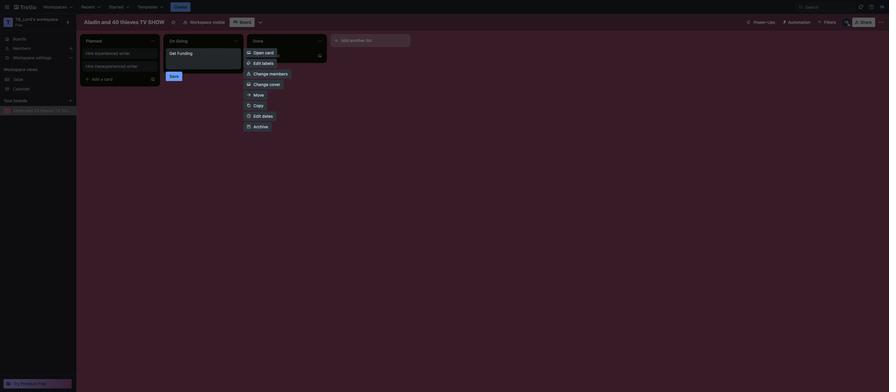 Task type: vqa. For each thing, say whether or not it's contained in the screenshot.
Hire experienced writer link
yes



Task type: locate. For each thing, give the bounding box(es) containing it.
a for get funding
[[184, 64, 187, 69]]

add down inexexperienced
[[92, 77, 100, 82]]

0 vertical spatial aladin
[[84, 19, 100, 25]]

funding
[[177, 51, 193, 56]]

0 horizontal spatial thieves
[[40, 108, 54, 113]]

boards link
[[0, 34, 77, 44]]

add a card button for get funding
[[166, 62, 232, 71]]

show down add board image
[[61, 108, 74, 113]]

1 vertical spatial add a card
[[175, 64, 196, 69]]

free
[[15, 23, 23, 27]]

create from template… image down edit card icon in the left top of the page
[[234, 64, 239, 69]]

card right the open
[[265, 50, 274, 55]]

board link
[[230, 18, 255, 27]]

1 horizontal spatial aladin and 40 thieves tv show
[[84, 19, 165, 25]]

workspace inside button
[[190, 20, 212, 25]]

change inside "button"
[[254, 82, 269, 87]]

edit labels
[[254, 61, 274, 66]]

1 horizontal spatial thieves
[[120, 19, 139, 25]]

table
[[13, 77, 23, 82]]

2 edit from the top
[[254, 114, 261, 119]]

0 vertical spatial a
[[268, 53, 270, 58]]

card
[[265, 50, 274, 55], [271, 53, 280, 58], [188, 64, 196, 69], [104, 77, 113, 82]]

edit dates
[[254, 114, 273, 119]]

1 horizontal spatial show
[[148, 19, 165, 25]]

2 change from the top
[[254, 82, 269, 87]]

0 vertical spatial change
[[254, 71, 269, 77]]

0 vertical spatial edit
[[254, 61, 261, 66]]

your
[[4, 98, 13, 103]]

writer for hire inexexperienced writer
[[127, 64, 138, 69]]

workspace up table
[[4, 67, 25, 72]]

thieves
[[120, 19, 139, 25], [40, 108, 54, 113]]

a down inexexperienced
[[101, 77, 103, 82]]

open information menu image
[[869, 4, 875, 10]]

change inside button
[[254, 71, 269, 77]]

and
[[101, 19, 111, 25], [26, 108, 33, 113]]

0 vertical spatial writer
[[119, 51, 130, 56]]

add a card for get funding
[[175, 64, 196, 69]]

a for hire experienced writer
[[101, 77, 103, 82]]

workspace
[[37, 17, 58, 22]]

hire inexexperienced writer link
[[86, 64, 154, 69]]

get funding link
[[169, 51, 238, 56]]

1 vertical spatial change
[[254, 82, 269, 87]]

0 horizontal spatial tv
[[55, 108, 60, 113]]

move button
[[244, 91, 268, 100]]

edit
[[254, 61, 261, 66], [254, 114, 261, 119]]

change up move
[[254, 82, 269, 87]]

1 horizontal spatial workspace
[[190, 20, 212, 25]]

list
[[366, 38, 372, 43]]

create from template… image left save button in the top left of the page
[[151, 77, 155, 82]]

1 vertical spatial workspace
[[4, 67, 25, 72]]

0 vertical spatial hire
[[86, 51, 94, 56]]

0 vertical spatial and
[[101, 19, 111, 25]]

open
[[254, 50, 264, 55]]

0 horizontal spatial show
[[61, 108, 74, 113]]

1 horizontal spatial add a card button
[[166, 62, 232, 71]]

save button
[[166, 72, 182, 81]]

0 horizontal spatial a
[[101, 77, 103, 82]]

customize views image
[[258, 19, 264, 25]]

show inside aladin and 40 thieves tv show link
[[61, 108, 74, 113]]

add inside button
[[341, 38, 349, 43]]

edit for edit labels
[[254, 61, 261, 66]]

change members
[[254, 71, 288, 77]]

40
[[112, 19, 119, 25], [34, 108, 39, 113]]

change for change cover
[[254, 82, 269, 87]]

2 horizontal spatial add a card
[[259, 53, 280, 58]]

2 vertical spatial add a card
[[92, 77, 113, 82]]

your boards
[[4, 98, 27, 103]]

1 vertical spatial edit
[[254, 114, 261, 119]]

0 horizontal spatial 40
[[34, 108, 39, 113]]

cover
[[270, 82, 280, 87]]

a
[[268, 53, 270, 58], [184, 64, 187, 69], [101, 77, 103, 82]]

1 hire from the top
[[86, 51, 94, 56]]

1 vertical spatial aladin
[[13, 108, 25, 113]]

workspace visible
[[190, 20, 225, 25]]

calendar
[[13, 87, 30, 92]]

tv
[[140, 19, 147, 25], [55, 108, 60, 113]]

add up save
[[175, 64, 183, 69]]

add a card button for hire experienced writer
[[82, 75, 148, 84]]

1 edit from the top
[[254, 61, 261, 66]]

1 vertical spatial writer
[[127, 64, 138, 69]]

writer for hire experienced writer
[[119, 51, 130, 56]]

create from template… image
[[234, 64, 239, 69], [151, 77, 155, 82]]

edit left labels
[[254, 61, 261, 66]]

1 horizontal spatial 40
[[112, 19, 119, 25]]

0 horizontal spatial aladin and 40 thieves tv show
[[13, 108, 74, 113]]

hire left inexexperienced
[[86, 64, 94, 69]]

1 vertical spatial tv
[[55, 108, 60, 113]]

writer
[[119, 51, 130, 56], [127, 64, 138, 69]]

copy button
[[244, 101, 267, 111]]

40 inside board name text field
[[112, 19, 119, 25]]

2 vertical spatial a
[[101, 77, 103, 82]]

writer inside the hire experienced writer link
[[119, 51, 130, 56]]

show left star or unstar board icon at the top of page
[[148, 19, 165, 25]]

add a card down inexexperienced
[[92, 77, 113, 82]]

workspace visible button
[[179, 18, 229, 27]]

writer up hire inexexperienced writer link
[[119, 51, 130, 56]]

0 vertical spatial add a card button
[[250, 51, 315, 61]]

add a card button
[[250, 51, 315, 61], [166, 62, 232, 71], [82, 75, 148, 84]]

1 vertical spatial aladin and 40 thieves tv show
[[13, 108, 74, 113]]

hire
[[86, 51, 94, 56], [86, 64, 94, 69]]

0 vertical spatial thieves
[[120, 19, 139, 25]]

hire for hire inexexperienced writer
[[86, 64, 94, 69]]

try premium free
[[14, 382, 46, 387]]

ups
[[768, 20, 776, 25]]

power-
[[754, 20, 768, 25]]

1 vertical spatial thieves
[[40, 108, 54, 113]]

filters button
[[816, 18, 838, 27]]

primary element
[[0, 0, 890, 14]]

create button
[[171, 2, 191, 12]]

2 horizontal spatial a
[[268, 53, 270, 58]]

open card
[[254, 50, 274, 55]]

Board name text field
[[81, 18, 168, 27]]

calendar link
[[13, 86, 73, 92]]

add a card button down "get funding" "link"
[[166, 62, 232, 71]]

0 horizontal spatial create from template… image
[[151, 77, 155, 82]]

board
[[240, 20, 251, 25]]

1 horizontal spatial and
[[101, 19, 111, 25]]

workspace
[[190, 20, 212, 25], [4, 67, 25, 72]]

1 vertical spatial show
[[61, 108, 74, 113]]

open card link
[[244, 48, 277, 58]]

0 horizontal spatial add a card button
[[82, 75, 148, 84]]

change cover
[[254, 82, 280, 87]]

0 vertical spatial workspace
[[190, 20, 212, 25]]

aladin
[[84, 19, 100, 25], [13, 108, 25, 113]]

add left another
[[341, 38, 349, 43]]

0 horizontal spatial workspace
[[4, 67, 25, 72]]

hire experienced writer link
[[86, 51, 154, 56]]

1 vertical spatial add a card button
[[166, 62, 232, 71]]

1 horizontal spatial tv
[[140, 19, 147, 25]]

writer down the hire experienced writer link
[[127, 64, 138, 69]]

1 horizontal spatial add a card
[[175, 64, 196, 69]]

create from template… image for get funding
[[234, 64, 239, 69]]

1 change from the top
[[254, 71, 269, 77]]

0 horizontal spatial aladin
[[13, 108, 25, 113]]

2 hire from the top
[[86, 64, 94, 69]]

edit left dates
[[254, 114, 261, 119]]

1 horizontal spatial aladin
[[84, 19, 100, 25]]

add another list button
[[331, 34, 411, 47]]

0 vertical spatial aladin and 40 thieves tv show
[[84, 19, 165, 25]]

writer inside hire inexexperienced writer link
[[127, 64, 138, 69]]

add a card down funding at top left
[[175, 64, 196, 69]]

a down funding at top left
[[184, 64, 187, 69]]

card down funding at top left
[[188, 64, 196, 69]]

1 vertical spatial and
[[26, 108, 33, 113]]

1 vertical spatial create from template… image
[[151, 77, 155, 82]]

change down the edit labels button
[[254, 71, 269, 77]]

1 vertical spatial a
[[184, 64, 187, 69]]

hire inexexperienced writer
[[86, 64, 138, 69]]

add up the edit labels
[[259, 53, 267, 58]]

1 horizontal spatial a
[[184, 64, 187, 69]]

2 horizontal spatial add a card button
[[250, 51, 315, 61]]

show menu image
[[879, 19, 885, 25]]

t
[[6, 19, 10, 26]]

add a card button down the hire inexexperienced writer
[[82, 75, 148, 84]]

1 horizontal spatial create from template… image
[[234, 64, 239, 69]]

hire left experienced
[[86, 51, 94, 56]]

tb_lord's workspace free
[[15, 17, 58, 27]]

add
[[341, 38, 349, 43], [259, 53, 267, 58], [175, 64, 183, 69], [92, 77, 100, 82]]

card down inexexperienced
[[104, 77, 113, 82]]

add a card
[[259, 53, 280, 58], [175, 64, 196, 69], [92, 77, 113, 82]]

add a card button up labels
[[250, 51, 315, 61]]

edit for edit dates
[[254, 114, 261, 119]]

another
[[350, 38, 365, 43]]

0 vertical spatial show
[[148, 19, 165, 25]]

share button
[[853, 18, 876, 27]]

create from template… image
[[318, 54, 322, 58]]

0 vertical spatial tv
[[140, 19, 147, 25]]

change
[[254, 71, 269, 77], [254, 82, 269, 87]]

show
[[148, 19, 165, 25], [61, 108, 74, 113]]

1 vertical spatial hire
[[86, 64, 94, 69]]

tb_lord (tylerblack44) image
[[843, 18, 851, 26]]

Search field
[[804, 3, 855, 11]]

save
[[169, 74, 179, 79]]

boards
[[14, 98, 27, 103]]

aladin and 40 thieves tv show
[[84, 19, 165, 25], [13, 108, 74, 113]]

0 horizontal spatial add a card
[[92, 77, 113, 82]]

boards
[[13, 36, 26, 41]]

2 vertical spatial add a card button
[[82, 75, 148, 84]]

add a card up labels
[[259, 53, 280, 58]]

a up labels
[[268, 53, 270, 58]]

workspace left visible
[[190, 20, 212, 25]]

0 vertical spatial 40
[[112, 19, 119, 25]]

0 vertical spatial create from template… image
[[234, 64, 239, 69]]

0 horizontal spatial and
[[26, 108, 33, 113]]

edit dates button
[[244, 112, 277, 121]]



Task type: describe. For each thing, give the bounding box(es) containing it.
power-ups
[[754, 20, 776, 25]]

inexexperienced
[[95, 64, 126, 69]]

edit labels button
[[244, 59, 277, 68]]

get funding
[[169, 51, 193, 56]]

table link
[[13, 77, 73, 83]]

aladin inside board name text field
[[84, 19, 100, 25]]

card inside open card link
[[265, 50, 274, 55]]

get
[[169, 51, 176, 56]]

Get Funding text field
[[169, 51, 238, 67]]

aladin and 40 thieves tv show link
[[13, 108, 74, 114]]

try
[[14, 382, 20, 387]]

change cover button
[[244, 80, 284, 89]]

views
[[27, 67, 38, 72]]

sm image
[[780, 18, 789, 26]]

tyler black (tylerblack44) image
[[879, 4, 886, 11]]

search image
[[799, 5, 804, 9]]

star or unstar board image
[[171, 20, 176, 25]]

tv inside board name text field
[[140, 19, 147, 25]]

workspace for workspace views
[[4, 67, 25, 72]]

0 notifications image
[[858, 4, 865, 11]]

try premium free button
[[4, 380, 72, 389]]

1 vertical spatial 40
[[34, 108, 39, 113]]

members link
[[0, 44, 77, 53]]

change members button
[[244, 69, 291, 79]]

premium
[[21, 382, 37, 387]]

tb_lord's
[[15, 17, 36, 22]]

add a card for hire experienced writer
[[92, 77, 113, 82]]

free
[[39, 382, 46, 387]]

archive button
[[244, 122, 272, 132]]

hire experienced writer
[[86, 51, 130, 56]]

labels
[[262, 61, 274, 66]]

copy
[[254, 103, 264, 108]]

filters
[[825, 20, 837, 25]]

members
[[270, 71, 288, 77]]

automation button
[[780, 18, 815, 27]]

your boards with 1 items element
[[4, 97, 59, 104]]

change for change members
[[254, 71, 269, 77]]

thieves inside board name text field
[[120, 19, 139, 25]]

dates
[[262, 114, 273, 119]]

experienced
[[95, 51, 118, 56]]

add board image
[[68, 99, 73, 103]]

hire for hire experienced writer
[[86, 51, 94, 56]]

power-ups button
[[742, 18, 779, 27]]

share
[[861, 20, 872, 25]]

visible
[[213, 20, 225, 25]]

create from template… image for hire experienced writer
[[151, 77, 155, 82]]

workspace views
[[4, 67, 38, 72]]

card up labels
[[271, 53, 280, 58]]

members
[[13, 46, 31, 51]]

workspace for workspace visible
[[190, 20, 212, 25]]

aladin and 40 thieves tv show inside board name text field
[[84, 19, 165, 25]]

edit card image
[[234, 51, 238, 56]]

tb_lord's workspace link
[[15, 17, 58, 22]]

0 vertical spatial add a card
[[259, 53, 280, 58]]

automation
[[789, 20, 811, 25]]

t link
[[4, 18, 13, 27]]

move
[[254, 93, 264, 98]]

show inside board name text field
[[148, 19, 165, 25]]

add another list
[[341, 38, 372, 43]]

create
[[174, 4, 187, 9]]

and inside board name text field
[[101, 19, 111, 25]]

archive
[[254, 124, 268, 129]]



